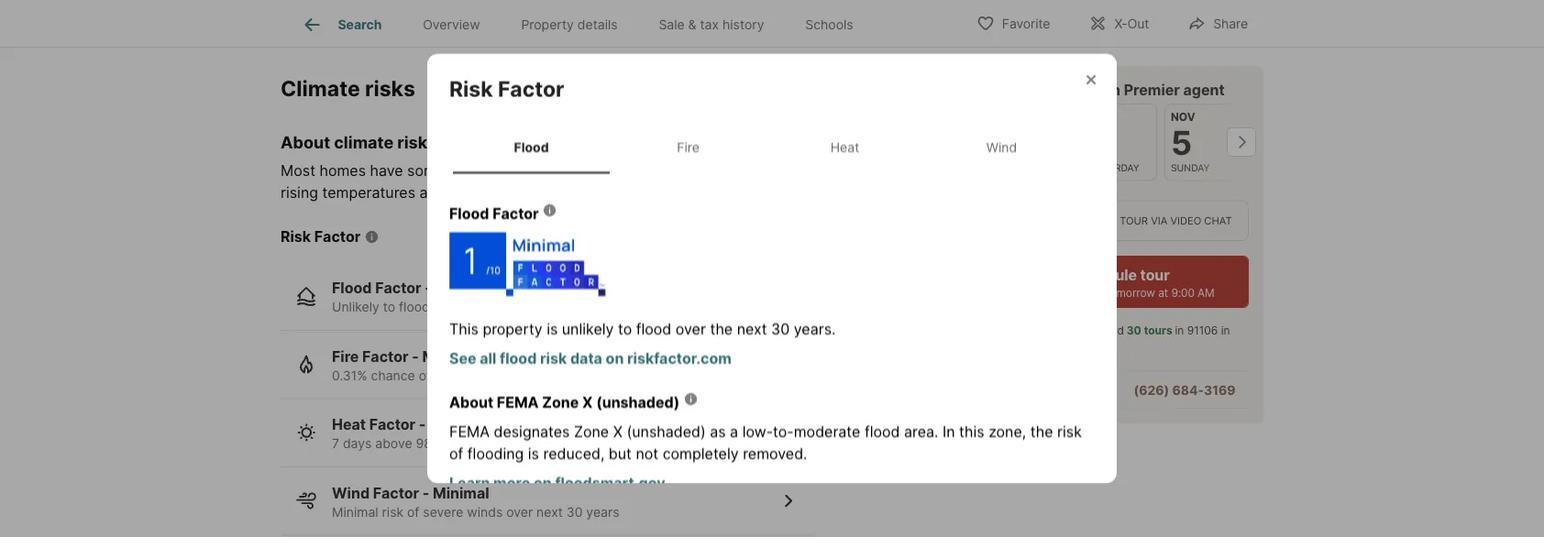 Task type: vqa. For each thing, say whether or not it's contained in the screenshot.
Flood in the tab
yes



Task type: locate. For each thing, give the bounding box(es) containing it.
to right the unlikely
[[618, 320, 632, 338]]

1 horizontal spatial x
[[613, 423, 623, 441]]

property
[[521, 17, 574, 32]]

heat up 7
[[332, 416, 366, 434]]

years down see all flood risk data on riskfactor.com
[[609, 368, 642, 384]]

30 inside in the last 30 days
[[1076, 341, 1090, 354]]

at
[[1159, 286, 1169, 300]]

risks
[[365, 76, 415, 102], [398, 132, 437, 153]]

0 vertical spatial climate
[[334, 132, 394, 153]]

a
[[1063, 81, 1071, 99], [486, 368, 494, 384], [730, 423, 739, 441]]

30 down see all flood risk data on riskfactor.com
[[589, 368, 606, 384]]

years down floodsmart.gov
[[587, 505, 620, 520]]

30 inside wind factor - minimal minimal risk of severe winds over next 30 years
[[567, 505, 583, 520]]

zone inside fema designates zone x (unshaded) as a low-to-moderate flood area. in this zone, the risk of flooding is reduced, but not completely removed.
[[574, 423, 609, 441]]

zone for designates
[[574, 423, 609, 441]]

minimal up the severe
[[433, 485, 490, 503]]

heat up change
[[831, 139, 860, 155]]

0 horizontal spatial this
[[502, 436, 524, 452]]

minimal up this
[[435, 280, 492, 297]]

nov down tour with a redfin premier agent
[[1090, 111, 1115, 124]]

in left not
[[610, 436, 621, 452]]

factor inside heat factor - major 7 days above 98° expected this year, 19 days in 30 years
[[369, 416, 416, 434]]

about fema zone x (unshaded)
[[449, 394, 680, 412]]

change
[[849, 162, 900, 180]]

0 horizontal spatial wind
[[332, 485, 370, 503]]

flood up wildfire at the bottom left of the page
[[500, 350, 537, 367]]

and
[[620, 162, 646, 180], [420, 184, 446, 202]]

flood left area.
[[865, 423, 900, 441]]

1 vertical spatial risk
[[281, 228, 311, 246]]

tab list containing search
[[281, 0, 889, 47]]

1 vertical spatial to
[[383, 300, 395, 315]]

0 vertical spatial risk factor
[[449, 76, 565, 101]]

minimal inside the flood factor - minimal unlikely to flood in next 30 years
[[435, 280, 492, 297]]

None button
[[1084, 104, 1158, 181], [1165, 104, 1239, 181], [1084, 104, 1158, 181], [1165, 104, 1239, 181]]

0 vertical spatial is
[[547, 320, 558, 338]]

1 vertical spatial redfin
[[1034, 324, 1067, 338]]

1 horizontal spatial nov
[[1171, 111, 1196, 124]]

next left years.
[[737, 320, 767, 338]]

0 vertical spatial x
[[583, 394, 593, 412]]

the right zone,
[[1031, 423, 1054, 441]]

1 horizontal spatial fire
[[677, 139, 700, 155]]

days right 7
[[343, 436, 372, 452]]

the
[[710, 320, 733, 338], [1034, 341, 1051, 354], [1031, 423, 1054, 441]]

and down some
[[420, 184, 446, 202]]

0 horizontal spatial heat
[[332, 416, 366, 434]]

1 horizontal spatial days
[[578, 436, 607, 452]]

in inside in the last 30 days
[[1222, 324, 1231, 338]]

2 horizontal spatial to
[[934, 162, 948, 180]]

in
[[434, 300, 444, 315], [1176, 324, 1185, 338], [1222, 324, 1231, 338], [472, 368, 483, 384], [545, 368, 556, 384], [610, 436, 621, 452]]

tour left with
[[992, 81, 1024, 99]]

1 vertical spatial about
[[449, 394, 494, 412]]

1 vertical spatial is
[[528, 445, 539, 463]]

property details
[[521, 17, 618, 32]]

in inside the flood factor - minimal unlikely to flood in next 30 years
[[434, 300, 444, 315]]

of down 'major'
[[449, 445, 464, 463]]

minimal
[[435, 280, 492, 297], [433, 485, 490, 503], [332, 505, 379, 520]]

tour inside list box
[[1120, 215, 1149, 227]]

due
[[904, 162, 930, 180]]

next
[[448, 300, 474, 315], [737, 320, 767, 338], [559, 368, 586, 384], [537, 505, 563, 520]]

on
[[606, 350, 624, 367], [534, 474, 552, 492]]

1 horizontal spatial and
[[620, 162, 646, 180]]

risks up some
[[398, 132, 437, 153]]

agents
[[1070, 324, 1106, 338]]

on right more
[[534, 474, 552, 492]]

- up chance
[[412, 348, 419, 366]]

risk down rising
[[281, 228, 311, 246]]

the left last
[[1034, 341, 1051, 354]]

1 vertical spatial fema
[[449, 423, 490, 441]]

fire up 0.31%
[[332, 348, 359, 366]]

0 horizontal spatial climate
[[334, 132, 394, 153]]

heat factor - major 7 days above 98° expected this year, 19 days in 30 years
[[332, 416, 678, 452]]

of left the severe
[[407, 505, 420, 520]]

to inside dialog
[[618, 320, 632, 338]]

winds
[[467, 505, 503, 520]]

- inside the flood factor - minimal unlikely to flood in next 30 years
[[425, 280, 432, 297]]

most homes have some risk of natural disasters, and may be impacted by climate change due to rising temperatures and sea levels.
[[281, 162, 948, 202]]

fire inside fire tab
[[677, 139, 700, 155]]

flood right unlikely
[[399, 300, 430, 315]]

1 horizontal spatial this
[[960, 423, 985, 441]]

0 horizontal spatial over
[[507, 505, 533, 520]]

wind for wind
[[987, 139, 1018, 155]]

(unshaded)
[[596, 394, 680, 412], [627, 423, 706, 441]]

0 horizontal spatial risk
[[281, 228, 311, 246]]

x inside fema designates zone x (unshaded) as a low-to-moderate flood area. in this zone, the risk of flooding is reduced, but not completely removed.
[[613, 423, 623, 441]]

19
[[560, 436, 574, 452]]

1 vertical spatial over
[[507, 505, 533, 520]]

to right unlikely
[[383, 300, 395, 315]]

to inside the flood factor - minimal unlikely to flood in next 30 years
[[383, 300, 395, 315]]

riskfactor.com
[[628, 350, 732, 367]]

in down the all
[[472, 368, 483, 384]]

flood factor - minimal unlikely to flood in next 30 years
[[332, 280, 531, 315]]

nov
[[1090, 111, 1115, 124], [1171, 111, 1196, 124]]

years inside fire factor - moderate 0.31% chance of being in a wildfire in next 30 years
[[609, 368, 642, 384]]

30 up this
[[478, 300, 494, 315]]

is
[[547, 320, 558, 338], [528, 445, 539, 463]]

- inside fire factor - moderate 0.31% chance of being in a wildfire in next 30 years
[[412, 348, 419, 366]]

the up riskfactor.com
[[710, 320, 733, 338]]

1 horizontal spatial wind
[[987, 139, 1018, 155]]

1 horizontal spatial on
[[606, 350, 624, 367]]

this inside fema designates zone x (unshaded) as a low-to-moderate flood area. in this zone, the risk of flooding is reduced, but not completely removed.
[[960, 423, 985, 441]]

nov inside nov 5 sunday
[[1171, 111, 1196, 124]]

heat inside heat factor - major 7 days above 98° expected this year, 19 days in 30 years
[[332, 416, 366, 434]]

fema inside fema designates zone x (unshaded) as a low-to-moderate flood area. in this zone, the risk of flooding is reduced, but not completely removed.
[[449, 423, 490, 441]]

flood inside the flood factor - minimal unlikely to flood in next 30 years
[[332, 280, 372, 297]]

tab list
[[281, 0, 889, 47], [449, 121, 1095, 173]]

- up the severe
[[423, 485, 430, 503]]

2 vertical spatial a
[[730, 423, 739, 441]]

0 vertical spatial fema
[[497, 394, 539, 412]]

fire factor - moderate 0.31% chance of being in a wildfire in next 30 years
[[332, 348, 642, 384]]

data
[[571, 350, 603, 367]]

days
[[1093, 341, 1117, 354], [343, 436, 372, 452], [578, 436, 607, 452]]

0 horizontal spatial on
[[534, 474, 552, 492]]

- up 98°
[[419, 416, 426, 434]]

0 vertical spatial to
[[934, 162, 948, 180]]

this property is unlikely to flood over the next 30 years.
[[449, 320, 836, 338]]

flood
[[399, 300, 430, 315], [636, 320, 672, 338], [500, 350, 537, 367], [865, 423, 900, 441]]

- inside heat factor - major 7 days above 98° expected this year, 19 days in 30 years
[[419, 416, 426, 434]]

a inside fire factor - moderate 0.31% chance of being in a wildfire in next 30 years
[[486, 368, 494, 384]]

flooding
[[468, 445, 524, 463]]

-
[[425, 280, 432, 297], [412, 348, 419, 366], [419, 416, 426, 434], [423, 485, 430, 503]]

1 vertical spatial wind
[[332, 485, 370, 503]]

tomorrow
[[1104, 286, 1156, 300]]

1 vertical spatial fire
[[332, 348, 359, 366]]

via
[[1151, 215, 1168, 227]]

30 up floodsmart.gov
[[625, 436, 641, 452]]

wind
[[987, 139, 1018, 155], [332, 485, 370, 503]]

wind tab
[[924, 124, 1081, 170]]

removed.
[[743, 445, 808, 463]]

3
[[1010, 123, 1032, 163]]

1 horizontal spatial risk factor
[[449, 76, 565, 101]]

completely
[[663, 445, 739, 463]]

about climate risks
[[281, 132, 437, 153]]

years right "but"
[[644, 436, 678, 452]]

- for flood
[[425, 280, 432, 297]]

- up "moderate"
[[425, 280, 432, 297]]

2 horizontal spatial a
[[1063, 81, 1071, 99]]

nov inside nov 4 saturday
[[1090, 111, 1115, 124]]

1 vertical spatial a
[[486, 368, 494, 384]]

0 vertical spatial minimal
[[435, 280, 492, 297]]

zone up reduced, at the bottom left of page
[[574, 423, 609, 441]]

risk left the data on the left bottom of the page
[[540, 350, 567, 367]]

2 horizontal spatial days
[[1093, 341, 1117, 354]]

x
[[583, 394, 593, 412], [613, 423, 623, 441]]

to
[[934, 162, 948, 180], [383, 300, 395, 315], [618, 320, 632, 338]]

0 horizontal spatial x
[[583, 394, 593, 412]]

may
[[650, 162, 679, 180]]

agent
[[1184, 81, 1225, 99]]

fema up flooding
[[449, 423, 490, 441]]

flood up "natural" on the top left
[[514, 139, 549, 155]]

risk down overview 'tab'
[[449, 76, 493, 101]]

is left the unlikely
[[547, 320, 558, 338]]

days down led
[[1093, 341, 1117, 354]]

0 horizontal spatial nov
[[1090, 111, 1115, 124]]

- inside wind factor - minimal minimal risk of severe winds over next 30 years
[[423, 485, 430, 503]]

year,
[[528, 436, 557, 452]]

risk inside fema designates zone x (unshaded) as a low-to-moderate flood area. in this zone, the risk of flooding is reduced, but not completely removed.
[[1058, 423, 1082, 441]]

risk right zone,
[[1058, 423, 1082, 441]]

- for wind
[[423, 485, 430, 503]]

zone,
[[989, 423, 1027, 441]]

factor up unlikely
[[375, 280, 422, 297]]

tab list containing flood
[[449, 121, 1095, 173]]

in up about fema zone x (unshaded)
[[545, 368, 556, 384]]

flood
[[514, 139, 549, 155], [449, 205, 489, 223], [332, 280, 372, 297]]

over inside wind factor - minimal minimal risk of severe winds over next 30 years
[[507, 505, 533, 520]]

this right in
[[960, 423, 985, 441]]

wind inside tab
[[987, 139, 1018, 155]]

next inside the flood factor - minimal unlikely to flood in next 30 years
[[448, 300, 474, 315]]

30 left years.
[[772, 320, 790, 338]]

(unshaded) inside fema designates zone x (unshaded) as a low-to-moderate flood area. in this zone, the risk of flooding is reduced, but not completely removed.
[[627, 423, 706, 441]]

1 vertical spatial zone
[[574, 423, 609, 441]]

days right 19
[[578, 436, 607, 452]]

1 vertical spatial climate
[[794, 162, 844, 180]]

climate right by
[[794, 162, 844, 180]]

share button
[[1173, 4, 1264, 42]]

heat for heat
[[831, 139, 860, 155]]

0 vertical spatial the
[[710, 320, 733, 338]]

1 horizontal spatial over
[[676, 320, 706, 338]]

risk
[[449, 162, 474, 180], [540, 350, 567, 367], [1058, 423, 1082, 441], [382, 505, 404, 520]]

fema down wildfire at the bottom left of the page
[[497, 394, 539, 412]]

fire up be on the left of the page
[[677, 139, 700, 155]]

1 horizontal spatial flood
[[449, 205, 489, 223]]

heat for heat factor - major 7 days above 98° expected this year, 19 days in 30 years
[[332, 416, 366, 434]]

1 vertical spatial heat
[[332, 416, 366, 434]]

schedule tour next available: tomorrow at 9:00 am
[[1026, 266, 1215, 300]]

0 vertical spatial a
[[1063, 81, 1071, 99]]

2 horizontal spatial flood
[[514, 139, 549, 155]]

option
[[992, 200, 1108, 241]]

0 vertical spatial flood
[[514, 139, 549, 155]]

in right 91106
[[1222, 324, 1231, 338]]

0 horizontal spatial tour
[[992, 81, 1024, 99]]

this left year,
[[502, 436, 524, 452]]

factor down above
[[373, 485, 419, 503]]

zone up designates
[[542, 394, 579, 412]]

2 nov from the left
[[1171, 111, 1196, 124]]

1 vertical spatial flood
[[449, 205, 489, 223]]

redfin up 4
[[1075, 81, 1121, 99]]

next up this
[[448, 300, 474, 315]]

favorite button
[[961, 4, 1066, 42]]

a right as
[[730, 423, 739, 441]]

factor up chance
[[362, 348, 409, 366]]

1 vertical spatial and
[[420, 184, 446, 202]]

0 horizontal spatial about
[[281, 132, 330, 153]]

about up 'major'
[[449, 394, 494, 412]]

redfin up last
[[1034, 324, 1067, 338]]

0 vertical spatial (unshaded)
[[596, 394, 680, 412]]

flood for flood factor - minimal unlikely to flood in next 30 years
[[332, 280, 372, 297]]

0 vertical spatial wind
[[987, 139, 1018, 155]]

1 horizontal spatial climate
[[794, 162, 844, 180]]

1 vertical spatial the
[[1034, 341, 1051, 354]]

next inside fire factor - moderate 0.31% chance of being in a wildfire in next 30 years
[[559, 368, 586, 384]]

heat inside heat tab
[[831, 139, 860, 155]]

schools tab
[[785, 3, 874, 47]]

x for designates
[[613, 423, 623, 441]]

30 down agents
[[1076, 341, 1090, 354]]

0 vertical spatial tab list
[[281, 0, 889, 47]]

fema
[[497, 394, 539, 412], [449, 423, 490, 441]]

x down the data on the left bottom of the page
[[583, 394, 593, 412]]

1 horizontal spatial about
[[449, 394, 494, 412]]

next down the data on the left bottom of the page
[[559, 368, 586, 384]]

climate inside most homes have some risk of natural disasters, and may be impacted by climate change due to rising temperatures and sea levels.
[[794, 162, 844, 180]]

fire tab
[[610, 124, 767, 170]]

years
[[498, 300, 531, 315], [609, 368, 642, 384], [644, 436, 678, 452], [587, 505, 620, 520]]

1 horizontal spatial fema
[[497, 394, 539, 412]]

about
[[281, 132, 330, 153], [449, 394, 494, 412]]

1 horizontal spatial heat
[[831, 139, 860, 155]]

factor up above
[[369, 416, 416, 434]]

flood inside the flood factor - minimal unlikely to flood in next 30 years
[[399, 300, 430, 315]]

0 vertical spatial heat
[[831, 139, 860, 155]]

zone for fema
[[542, 394, 579, 412]]

climate
[[334, 132, 394, 153], [794, 162, 844, 180]]

a right with
[[1063, 81, 1071, 99]]

0 vertical spatial over
[[676, 320, 706, 338]]

&
[[689, 17, 697, 32]]

this
[[960, 423, 985, 441], [502, 436, 524, 452]]

x up "but"
[[613, 423, 623, 441]]

low-
[[743, 423, 773, 441]]

0 vertical spatial fire
[[677, 139, 700, 155]]

tour for tour with a redfin premier agent
[[992, 81, 1024, 99]]

1 vertical spatial minimal
[[433, 485, 490, 503]]

flood up unlikely
[[332, 280, 372, 297]]

to right due on the top
[[934, 162, 948, 180]]

minimal down 7
[[332, 505, 379, 520]]

flood tab
[[453, 124, 610, 170]]

learn more on floodsmart.gov
[[449, 474, 666, 492]]

tab list inside "risk factor" dialog
[[449, 121, 1095, 173]]

years inside wind factor - minimal minimal risk of severe winds over next 30 years
[[587, 505, 620, 520]]

0 horizontal spatial flood
[[332, 280, 372, 297]]

1 nov from the left
[[1090, 111, 1115, 124]]

tour left via
[[1120, 215, 1149, 227]]

a down the all
[[486, 368, 494, 384]]

0 horizontal spatial fema
[[449, 423, 490, 441]]

0 horizontal spatial and
[[420, 184, 446, 202]]

2 vertical spatial to
[[618, 320, 632, 338]]

0 vertical spatial on
[[606, 350, 624, 367]]

1 vertical spatial x
[[613, 423, 623, 441]]

factor inside the flood factor - minimal unlikely to flood in next 30 years
[[375, 280, 422, 297]]

2 vertical spatial the
[[1031, 423, 1054, 441]]

0 horizontal spatial redfin
[[1034, 324, 1067, 338]]

on right the data on the left bottom of the page
[[606, 350, 624, 367]]

0 horizontal spatial a
[[486, 368, 494, 384]]

years up property
[[498, 300, 531, 315]]

last
[[1054, 341, 1073, 354]]

684-
[[1173, 383, 1204, 398]]

0 vertical spatial zone
[[542, 394, 579, 412]]

of up levels.
[[478, 162, 492, 180]]

next down learn more on floodsmart.gov
[[537, 505, 563, 520]]

0 vertical spatial risk
[[449, 76, 493, 101]]

nov down agent
[[1171, 111, 1196, 124]]

over down more
[[507, 505, 533, 520]]

risk up sea
[[449, 162, 474, 180]]

risk
[[449, 76, 493, 101], [281, 228, 311, 246]]

about inside "risk factor" dialog
[[449, 394, 494, 412]]

in up "moderate"
[[434, 300, 444, 315]]

risk factor down rising
[[281, 228, 361, 246]]

30 down learn more on floodsmart.gov
[[567, 505, 583, 520]]

natural
[[496, 162, 544, 180]]

and left may
[[620, 162, 646, 180]]

2 vertical spatial flood
[[332, 280, 372, 297]]

0 vertical spatial about
[[281, 132, 330, 153]]

0 vertical spatial risks
[[365, 76, 415, 102]]

about up the most
[[281, 132, 330, 153]]

risk factor dialog
[[427, 54, 1117, 538]]

factor down temperatures on the top of the page
[[315, 228, 361, 246]]

fire inside fire factor - moderate 0.31% chance of being in a wildfire in next 30 years
[[332, 348, 359, 366]]

1 vertical spatial (unshaded)
[[627, 423, 706, 441]]

tour
[[1141, 266, 1170, 284]]

1 horizontal spatial to
[[618, 320, 632, 338]]

wind inside wind factor - minimal minimal risk of severe winds over next 30 years
[[332, 485, 370, 503]]

98°
[[416, 436, 438, 452]]

risk left the severe
[[382, 505, 404, 520]]

1 horizontal spatial a
[[730, 423, 739, 441]]

flood for flood factor
[[449, 205, 489, 223]]

impacted
[[705, 162, 769, 180]]

fire for fire factor - moderate 0.31% chance of being in a wildfire in next 30 years
[[332, 348, 359, 366]]

0 horizontal spatial fire
[[332, 348, 359, 366]]

1 horizontal spatial risk
[[449, 76, 493, 101]]

0 horizontal spatial to
[[383, 300, 395, 315]]

the inside fema designates zone x (unshaded) as a low-to-moderate flood area. in this zone, the risk of flooding is reduced, but not completely removed.
[[1031, 423, 1054, 441]]

of left being
[[419, 368, 431, 384]]

risks up about climate risks
[[365, 76, 415, 102]]

1 vertical spatial tour
[[1120, 215, 1149, 227]]

1 vertical spatial tab list
[[449, 121, 1095, 173]]

risk factor up the flood tab
[[449, 76, 565, 101]]

of inside fema designates zone x (unshaded) as a low-to-moderate flood area. in this zone, the risk of flooding is reduced, but not completely removed.
[[449, 445, 464, 463]]

1 horizontal spatial tour
[[1120, 215, 1149, 227]]

is down designates
[[528, 445, 539, 463]]

1 vertical spatial risk factor
[[281, 228, 361, 246]]

is inside fema designates zone x (unshaded) as a low-to-moderate flood area. in this zone, the risk of flooding is reduced, but not completely removed.
[[528, 445, 539, 463]]

flood inside tab
[[514, 139, 549, 155]]

over up riskfactor.com
[[676, 320, 706, 338]]

0 vertical spatial tour
[[992, 81, 1024, 99]]

1 horizontal spatial redfin
[[1075, 81, 1121, 99]]

climate up homes
[[334, 132, 394, 153]]

flood down sea
[[449, 205, 489, 223]]

0 horizontal spatial is
[[528, 445, 539, 463]]



Task type: describe. For each thing, give the bounding box(es) containing it.
search link
[[301, 14, 382, 36]]

levels.
[[478, 184, 522, 202]]

moderate
[[422, 348, 492, 366]]

tax
[[700, 17, 719, 32]]

30 right led
[[1127, 324, 1142, 338]]

x-
[[1115, 16, 1128, 32]]

minimal for wind factor - minimal
[[433, 485, 490, 503]]

property details tab
[[501, 3, 638, 47]]

nov 4 saturday
[[1090, 111, 1140, 173]]

designates
[[494, 423, 570, 441]]

see
[[449, 350, 477, 367]]

area.
[[904, 423, 939, 441]]

2 vertical spatial minimal
[[332, 505, 379, 520]]

30 inside fire factor - moderate 0.31% chance of being in a wildfire in next 30 years
[[589, 368, 606, 384]]

7
[[332, 436, 339, 452]]

available:
[[1053, 286, 1101, 300]]

a inside fema designates zone x (unshaded) as a low-to-moderate flood area. in this zone, the risk of flooding is reduced, but not completely removed.
[[730, 423, 739, 441]]

to inside most homes have some risk of natural disasters, and may be impacted by climate change due to rising temperatures and sea levels.
[[934, 162, 948, 180]]

by
[[773, 162, 790, 180]]

0.31%
[[332, 368, 368, 384]]

learn more on floodsmart.gov link
[[449, 474, 666, 492]]

rising
[[281, 184, 318, 202]]

(626) 684-3169 link
[[1134, 383, 1236, 398]]

(unshaded) for fema
[[596, 394, 680, 412]]

risk inside wind factor - minimal minimal risk of severe winds over next 30 years
[[382, 505, 404, 520]]

30 inside the flood factor - minimal unlikely to flood in next 30 years
[[478, 300, 494, 315]]

- for fire
[[412, 348, 419, 366]]

heat tab
[[767, 124, 924, 170]]

all
[[480, 350, 497, 367]]

nov for 4
[[1090, 111, 1115, 124]]

next image
[[1227, 128, 1257, 157]]

5
[[1171, 123, 1193, 163]]

fire for fire
[[677, 139, 700, 155]]

factor inside fire factor - moderate 0.31% chance of being in a wildfire in next 30 years
[[362, 348, 409, 366]]

see all flood risk data on riskfactor.com
[[449, 350, 732, 367]]

fema designates zone x (unshaded) as a low-to-moderate flood area. in this zone, the risk of flooding is reduced, but not completely removed.
[[449, 423, 1082, 463]]

property
[[483, 320, 543, 338]]

0 horizontal spatial risk factor
[[281, 228, 361, 246]]

flood inside fema designates zone x (unshaded) as a low-to-moderate flood area. in this zone, the risk of flooding is reduced, but not completely removed.
[[865, 423, 900, 441]]

tour for tour via video chat
[[1120, 215, 1149, 227]]

have
[[370, 162, 403, 180]]

next
[[1026, 286, 1050, 300]]

favorite
[[1002, 16, 1051, 32]]

out
[[1128, 16, 1150, 32]]

some
[[407, 162, 445, 180]]

wildfire
[[497, 368, 542, 384]]

wind for wind factor - minimal minimal risk of severe winds over next 30 years
[[332, 485, 370, 503]]

wind factor - minimal minimal risk of severe winds over next 30 years
[[332, 485, 620, 520]]

nov for 5
[[1171, 111, 1196, 124]]

above
[[375, 436, 412, 452]]

this inside heat factor - major 7 days above 98° expected this year, 19 days in 30 years
[[502, 436, 524, 452]]

expected
[[441, 436, 498, 452]]

most
[[281, 162, 316, 180]]

about for about fema zone x (unshaded)
[[449, 394, 494, 412]]

schedule
[[1071, 266, 1138, 284]]

chance
[[371, 368, 415, 384]]

overview
[[423, 17, 480, 32]]

years.
[[794, 320, 836, 338]]

climate risks
[[281, 76, 415, 102]]

temperatures
[[322, 184, 416, 202]]

sea
[[450, 184, 474, 202]]

1 vertical spatial risks
[[398, 132, 437, 153]]

risk factor element
[[449, 54, 587, 102]]

tour with a redfin premier agent
[[992, 81, 1225, 99]]

of inside wind factor - minimal minimal risk of severe winds over next 30 years
[[407, 505, 420, 520]]

factor down levels.
[[493, 205, 539, 223]]

premier
[[1124, 81, 1180, 99]]

climate
[[281, 76, 360, 102]]

factor inside wind factor - minimal minimal risk of severe winds over next 30 years
[[373, 485, 419, 503]]

saturday
[[1090, 162, 1140, 173]]

but
[[609, 445, 632, 463]]

search
[[338, 17, 382, 32]]

9:00
[[1172, 286, 1195, 300]]

years inside the flood factor - minimal unlikely to flood in next 30 years
[[498, 300, 531, 315]]

factor up the flood tab
[[498, 76, 565, 101]]

next inside wind factor - minimal minimal risk of severe winds over next 30 years
[[537, 505, 563, 520]]

in right the tours
[[1176, 324, 1185, 338]]

1 horizontal spatial is
[[547, 320, 558, 338]]

(626)
[[1134, 383, 1170, 398]]

history
[[723, 17, 765, 32]]

disasters,
[[548, 162, 616, 180]]

learn
[[449, 474, 490, 492]]

x-out button
[[1074, 4, 1165, 42]]

about for about climate risks
[[281, 132, 330, 153]]

3 button
[[1003, 103, 1077, 182]]

risk factor inside dialog
[[449, 76, 565, 101]]

risk inside most homes have some risk of natural disasters, and may be impacted by climate change due to rising temperatures and sea levels.
[[449, 162, 474, 180]]

previous image
[[984, 128, 1014, 157]]

moderate
[[794, 423, 861, 441]]

30 inside "risk factor" dialog
[[772, 320, 790, 338]]

the inside in the last 30 days
[[1034, 341, 1051, 354]]

floodsmart.gov
[[555, 474, 666, 492]]

- for heat
[[419, 416, 426, 434]]

details
[[578, 17, 618, 32]]

see all flood risk data on riskfactor.com link
[[449, 350, 732, 367]]

sale & tax history tab
[[638, 3, 785, 47]]

this
[[449, 320, 479, 338]]

(626) 684-3169
[[1134, 383, 1236, 398]]

30 inside heat factor - major 7 days above 98° expected this year, 19 days in 30 years
[[625, 436, 641, 452]]

severe
[[423, 505, 464, 520]]

be
[[683, 162, 700, 180]]

major
[[429, 416, 470, 434]]

91106
[[1188, 324, 1219, 338]]

schools
[[806, 17, 854, 32]]

not
[[636, 445, 659, 463]]

unlikely
[[562, 320, 614, 338]]

tour via video chat list box
[[992, 200, 1249, 241]]

of inside most homes have some risk of natural disasters, and may be impacted by climate change due to rising temperatures and sea levels.
[[478, 162, 492, 180]]

minimal for flood factor - minimal
[[435, 280, 492, 297]]

(unshaded) for designates
[[627, 423, 706, 441]]

of inside fire factor - moderate 0.31% chance of being in a wildfire in next 30 years
[[419, 368, 431, 384]]

am
[[1198, 286, 1215, 300]]

video
[[1171, 215, 1202, 227]]

flood up riskfactor.com
[[636, 320, 672, 338]]

years inside heat factor - major 7 days above 98° expected this year, 19 days in 30 years
[[644, 436, 678, 452]]

0 vertical spatial redfin
[[1075, 81, 1121, 99]]

over inside "risk factor" dialog
[[676, 320, 706, 338]]

homes
[[320, 162, 366, 180]]

4
[[1090, 123, 1113, 163]]

as
[[710, 423, 726, 441]]

nov 5 sunday
[[1171, 111, 1210, 173]]

sunday
[[1171, 162, 1210, 173]]

overview tab
[[403, 3, 501, 47]]

next inside "risk factor" dialog
[[737, 320, 767, 338]]

tours
[[1145, 324, 1173, 338]]

in
[[943, 423, 955, 441]]

sale
[[659, 17, 685, 32]]

days inside in the last 30 days
[[1093, 341, 1117, 354]]

redfin agents led 30 tours in 91106
[[1034, 324, 1219, 338]]

to-
[[773, 423, 794, 441]]

1 vertical spatial on
[[534, 474, 552, 492]]

x for fema
[[583, 394, 593, 412]]

0 vertical spatial and
[[620, 162, 646, 180]]

flood factor
[[449, 205, 539, 223]]

risk inside dialog
[[449, 76, 493, 101]]

in inside heat factor - major 7 days above 98° expected this year, 19 days in 30 years
[[610, 436, 621, 452]]

0 horizontal spatial days
[[343, 436, 372, 452]]

flood for flood
[[514, 139, 549, 155]]



